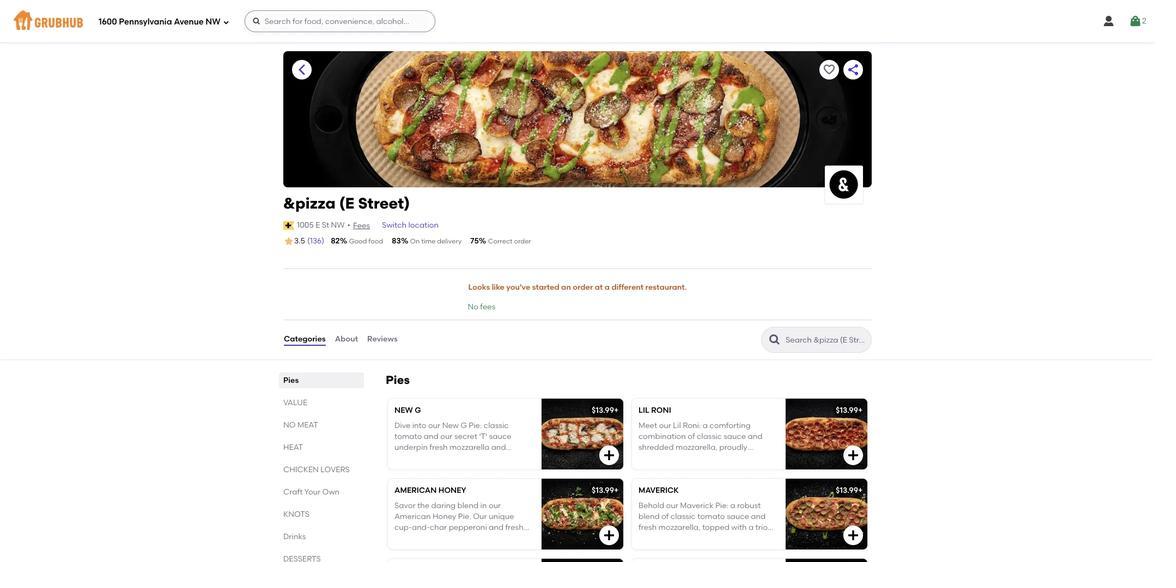 Task type: describe. For each thing, give the bounding box(es) containing it.
svg image inside "2" button
[[1130, 15, 1143, 28]]

time
[[422, 238, 436, 245]]

•
[[348, 221, 351, 230]]

yet
[[395, 466, 406, 475]]

about button
[[335, 320, 359, 360]]

0 horizontal spatial g
[[415, 406, 421, 415]]

dive into our new g pie: classic tomato and our secret 't' sauce underpin fresh mozzarella and fragrant basil, creating a timeless yet tantalizing taste adventure.
[[395, 421, 518, 475]]

1600 pennsylvania avenue nw
[[99, 17, 221, 27]]

categories button
[[283, 320, 326, 360]]

0 horizontal spatial order
[[514, 238, 531, 245]]

adventure.
[[469, 466, 509, 475]]

order inside button
[[573, 283, 593, 292]]

secret
[[455, 432, 478, 442]]

$13.99 + for roni
[[836, 406, 863, 415]]

knots tab
[[283, 509, 360, 520]]

switch
[[382, 221, 407, 230]]

underpin
[[395, 443, 428, 453]]

categories
[[284, 335, 326, 344]]

restaurant.
[[646, 283, 687, 292]]

caret left icon image
[[295, 63, 309, 76]]

creating
[[448, 455, 480, 464]]

2 button
[[1130, 11, 1147, 31]]

1 vertical spatial and
[[492, 443, 506, 453]]

0 vertical spatial and
[[424, 432, 439, 442]]

1005 e st nw button
[[297, 220, 345, 232]]

on time delivery
[[410, 238, 462, 245]]

like
[[492, 283, 505, 292]]

(e
[[339, 194, 355, 213]]

sauce
[[489, 432, 512, 442]]

started
[[533, 283, 560, 292]]

an
[[562, 283, 571, 292]]

star icon image
[[283, 236, 294, 247]]

mozzarella
[[450, 443, 490, 453]]

tantalizing
[[408, 466, 447, 475]]

chicken lovers
[[283, 465, 350, 475]]

$13.99 for g
[[592, 406, 614, 415]]

heat
[[283, 443, 303, 452]]

subscription pass image
[[283, 221, 295, 230]]

switch location button
[[382, 220, 439, 232]]

street)
[[358, 194, 410, 213]]

classic
[[484, 421, 509, 431]]

reviews button
[[367, 320, 398, 360]]

dive
[[395, 421, 411, 431]]

fresh
[[430, 443, 448, 453]]

your
[[305, 488, 321, 497]]

1005 e st nw
[[297, 221, 345, 230]]

meat
[[298, 421, 318, 430]]

+ for roni
[[859, 406, 863, 415]]

own
[[323, 488, 340, 497]]

correct order
[[488, 238, 531, 245]]

a inside button
[[605, 283, 610, 292]]

share icon image
[[847, 63, 860, 76]]

1 horizontal spatial pies
[[386, 373, 410, 387]]

no meat
[[283, 421, 318, 430]]

fees
[[353, 221, 370, 230]]

g inside dive into our new g pie: classic tomato and our secret 't' sauce underpin fresh mozzarella and fragrant basil, creating a timeless yet tantalizing taste adventure.
[[461, 421, 467, 431]]

+ for g
[[614, 406, 619, 415]]

2
[[1143, 16, 1147, 26]]

drinks tab
[[283, 531, 360, 543]]

save this restaurant image
[[823, 63, 836, 76]]

maverick
[[639, 486, 679, 495]]

+ for honey
[[614, 486, 619, 495]]

$13.99 + for honey
[[592, 486, 619, 495]]

• fees
[[348, 221, 370, 230]]

&pizza
[[283, 194, 336, 213]]

at
[[595, 283, 603, 292]]

avenue
[[174, 17, 204, 27]]

maverick image
[[786, 479, 868, 550]]

switch location
[[382, 221, 439, 230]]

83
[[392, 237, 401, 246]]

chicken lovers tab
[[283, 464, 360, 476]]

you've
[[507, 283, 531, 292]]

no
[[283, 421, 296, 430]]

tomato
[[395, 432, 422, 442]]

good
[[349, 238, 367, 245]]

main navigation navigation
[[0, 0, 1156, 43]]

new
[[442, 421, 459, 431]]

e
[[316, 221, 320, 230]]

new g
[[395, 406, 421, 415]]

@me don't sub me image
[[786, 559, 868, 563]]

location
[[409, 221, 439, 230]]

correct
[[488, 238, 513, 245]]

1600
[[99, 17, 117, 27]]

fees
[[481, 303, 496, 312]]



Task type: locate. For each thing, give the bounding box(es) containing it.
honey
[[439, 486, 466, 495]]

a right at
[[605, 283, 610, 292]]

0 horizontal spatial a
[[481, 455, 486, 464]]

no fees
[[468, 303, 496, 312]]

pies up value at bottom left
[[283, 376, 299, 385]]

different
[[612, 283, 644, 292]]

fragrant
[[395, 455, 425, 464]]

0 vertical spatial our
[[428, 421, 441, 431]]

pie:
[[469, 421, 482, 431]]

3.5
[[294, 237, 305, 246]]

1 horizontal spatial order
[[573, 283, 593, 292]]

roni
[[652, 406, 672, 415]]

st
[[322, 221, 329, 230]]

dirty bird image
[[542, 559, 624, 563]]

lil
[[639, 406, 650, 415]]

on
[[410, 238, 420, 245]]

nw inside main navigation navigation
[[206, 17, 221, 27]]

$13.99
[[592, 406, 614, 415], [836, 406, 859, 415], [592, 486, 614, 495], [836, 486, 859, 495]]

+
[[614, 406, 619, 415], [859, 406, 863, 415], [614, 486, 619, 495], [859, 486, 863, 495]]

chicken
[[283, 465, 319, 475]]

$13.99 + for g
[[592, 406, 619, 415]]

1 vertical spatial svg image
[[847, 529, 860, 542]]

&pizza (e street)
[[283, 194, 410, 213]]

looks like you've started an order at a different restaurant. button
[[468, 276, 688, 300]]

order left at
[[573, 283, 593, 292]]

pies inside tab
[[283, 376, 299, 385]]

lil roni image
[[786, 399, 868, 470]]

search icon image
[[769, 333, 782, 347]]

american honey image
[[542, 479, 624, 550]]

and
[[424, 432, 439, 442], [492, 443, 506, 453]]

0 vertical spatial a
[[605, 283, 610, 292]]

new g image
[[542, 399, 624, 470]]

our
[[428, 421, 441, 431], [441, 432, 453, 442]]

heat tab
[[283, 442, 360, 453]]

looks like you've started an order at a different restaurant.
[[469, 283, 687, 292]]

1 horizontal spatial g
[[461, 421, 467, 431]]

82
[[331, 237, 340, 246]]

our right into
[[428, 421, 441, 431]]

nw inside button
[[331, 221, 345, 230]]

nw for 1005 e st nw
[[331, 221, 345, 230]]

1 vertical spatial order
[[573, 283, 593, 292]]

delivery
[[437, 238, 462, 245]]

0 horizontal spatial svg image
[[847, 529, 860, 542]]

taste
[[449, 466, 468, 475]]

nw
[[206, 17, 221, 27], [331, 221, 345, 230]]

1 horizontal spatial nw
[[331, 221, 345, 230]]

nw right avenue
[[206, 17, 221, 27]]

1 horizontal spatial and
[[492, 443, 506, 453]]

about
[[335, 335, 358, 344]]

food
[[369, 238, 383, 245]]

fees button
[[353, 220, 371, 232]]

0 vertical spatial nw
[[206, 17, 221, 27]]

g up secret
[[461, 421, 467, 431]]

timeless
[[488, 455, 518, 464]]

pies up new
[[386, 373, 410, 387]]

order right correct
[[514, 238, 531, 245]]

Search &pizza (E Street) search field
[[785, 335, 868, 345]]

0 vertical spatial svg image
[[1130, 15, 1143, 28]]

new
[[395, 406, 413, 415]]

drinks
[[283, 532, 306, 542]]

value
[[283, 398, 308, 408]]

(136)
[[307, 237, 324, 246]]

craft your own
[[283, 488, 340, 497]]

1 vertical spatial our
[[441, 432, 453, 442]]

0 horizontal spatial and
[[424, 432, 439, 442]]

0 horizontal spatial nw
[[206, 17, 221, 27]]

and up fresh
[[424, 432, 439, 442]]

no
[[468, 303, 479, 312]]

into
[[413, 421, 427, 431]]

1005
[[297, 221, 314, 230]]

a
[[605, 283, 610, 292], [481, 455, 486, 464]]

lil roni
[[639, 406, 672, 415]]

't'
[[479, 432, 488, 442]]

&pizza (e street) logo image
[[825, 166, 864, 204]]

pennsylvania
[[119, 17, 172, 27]]

tab
[[283, 554, 360, 563]]

a up adventure.
[[481, 455, 486, 464]]

american
[[395, 486, 437, 495]]

1 horizontal spatial svg image
[[1130, 15, 1143, 28]]

craft
[[283, 488, 303, 497]]

reviews
[[367, 335, 398, 344]]

0 vertical spatial order
[[514, 238, 531, 245]]

lovers
[[321, 465, 350, 475]]

looks
[[469, 283, 490, 292]]

basil,
[[427, 455, 446, 464]]

a inside dive into our new g pie: classic tomato and our secret 't' sauce underpin fresh mozzarella and fragrant basil, creating a timeless yet tantalizing taste adventure.
[[481, 455, 486, 464]]

$13.99 for roni
[[836, 406, 859, 415]]

american honey
[[395, 486, 466, 495]]

no meat tab
[[283, 420, 360, 431]]

1 vertical spatial g
[[461, 421, 467, 431]]

and down sauce
[[492, 443, 506, 453]]

save this restaurant button
[[820, 60, 840, 80]]

1 vertical spatial a
[[481, 455, 486, 464]]

75
[[471, 237, 479, 246]]

0 vertical spatial g
[[415, 406, 421, 415]]

g right new
[[415, 406, 421, 415]]

Search for food, convenience, alcohol... search field
[[245, 10, 435, 32]]

pies tab
[[283, 375, 360, 386]]

1 vertical spatial nw
[[331, 221, 345, 230]]

pies
[[386, 373, 410, 387], [283, 376, 299, 385]]

$13.99 for honey
[[592, 486, 614, 495]]

good food
[[349, 238, 383, 245]]

svg image
[[1130, 15, 1143, 28], [847, 529, 860, 542]]

value tab
[[283, 397, 360, 409]]

1 horizontal spatial a
[[605, 283, 610, 292]]

order
[[514, 238, 531, 245], [573, 283, 593, 292]]

craft your own tab
[[283, 487, 360, 498]]

svg image
[[1103, 15, 1116, 28], [252, 17, 261, 26], [223, 19, 229, 25], [603, 449, 616, 462], [847, 449, 860, 462], [603, 529, 616, 542]]

0 horizontal spatial pies
[[283, 376, 299, 385]]

nw for 1600 pennsylvania avenue nw
[[206, 17, 221, 27]]

nw left •
[[331, 221, 345, 230]]

knots
[[283, 510, 310, 519]]

our down the new
[[441, 432, 453, 442]]



Task type: vqa. For each thing, say whether or not it's contained in the screenshot.
Main Navigation navigation
yes



